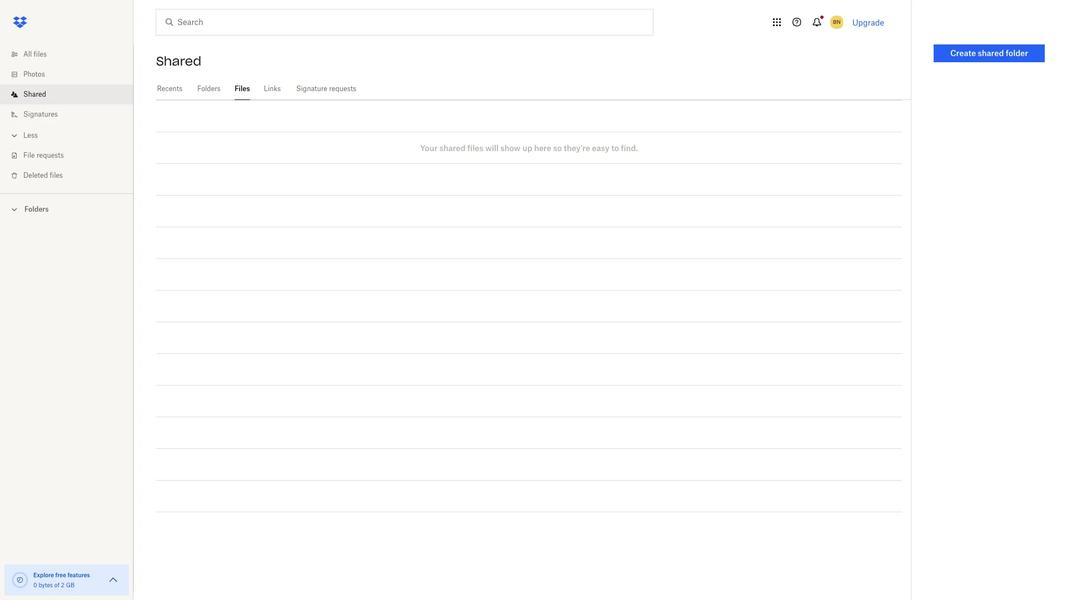 Task type: vqa. For each thing, say whether or not it's contained in the screenshot.
choose for Choose a category to sort files by
no



Task type: locate. For each thing, give the bounding box(es) containing it.
files inside all files link
[[34, 50, 47, 58]]

shared for your
[[440, 143, 466, 153]]

1 vertical spatial shared
[[440, 143, 466, 153]]

shared
[[979, 48, 1005, 58], [440, 143, 466, 153]]

less image
[[9, 130, 20, 141]]

folder
[[1007, 48, 1029, 58]]

requests inside list
[[37, 151, 64, 160]]

shared link
[[9, 85, 133, 105]]

photos
[[23, 70, 45, 78]]

deleted files link
[[9, 166, 133, 186]]

2 vertical spatial files
[[50, 171, 63, 180]]

your shared files will show up here so they're easy to find.
[[421, 143, 639, 153]]

files
[[235, 85, 250, 93]]

tab list
[[156, 78, 912, 100]]

0 vertical spatial shared
[[979, 48, 1005, 58]]

0 horizontal spatial files
[[34, 50, 47, 58]]

links
[[264, 85, 281, 93]]

0 horizontal spatial requests
[[37, 151, 64, 160]]

1 vertical spatial requests
[[37, 151, 64, 160]]

explore free features 0 bytes of 2 gb
[[33, 572, 90, 589]]

1 horizontal spatial folders
[[197, 85, 221, 93]]

requests for file requests
[[37, 151, 64, 160]]

shared list item
[[0, 85, 133, 105]]

files for deleted files
[[50, 171, 63, 180]]

shared inside create shared folder button
[[979, 48, 1005, 58]]

recents link
[[156, 78, 183, 98]]

here
[[535, 143, 552, 153]]

0
[[33, 582, 37, 589]]

deleted
[[23, 171, 48, 180]]

files inside deleted files 'link'
[[50, 171, 63, 180]]

folders inside button
[[24, 205, 49, 214]]

folders link
[[197, 78, 221, 98]]

all
[[23, 50, 32, 58]]

your
[[421, 143, 438, 153]]

1 horizontal spatial shared
[[979, 48, 1005, 58]]

shared inside list item
[[23, 90, 46, 98]]

requests right file
[[37, 151, 64, 160]]

bn
[[834, 18, 841, 26]]

so
[[554, 143, 562, 153]]

file requests
[[23, 151, 64, 160]]

1 horizontal spatial files
[[50, 171, 63, 180]]

1 vertical spatial shared
[[23, 90, 46, 98]]

1 horizontal spatial requests
[[329, 85, 357, 93]]

shared left folder
[[979, 48, 1005, 58]]

folders left the files
[[197, 85, 221, 93]]

shared
[[156, 53, 202, 69], [23, 90, 46, 98]]

folders button
[[0, 201, 133, 217]]

requests inside 'link'
[[329, 85, 357, 93]]

folders
[[197, 85, 221, 93], [24, 205, 49, 214]]

files right deleted
[[50, 171, 63, 180]]

0 vertical spatial shared
[[156, 53, 202, 69]]

0 vertical spatial requests
[[329, 85, 357, 93]]

0 horizontal spatial shared
[[440, 143, 466, 153]]

files right all
[[34, 50, 47, 58]]

tab list containing recents
[[156, 78, 912, 100]]

requests right signature
[[329, 85, 357, 93]]

files left will
[[468, 143, 484, 153]]

files
[[34, 50, 47, 58], [468, 143, 484, 153], [50, 171, 63, 180]]

signatures
[[23, 110, 58, 118]]

list containing all files
[[0, 38, 133, 194]]

shared up recents link
[[156, 53, 202, 69]]

requests
[[329, 85, 357, 93], [37, 151, 64, 160]]

signature requests
[[296, 85, 357, 93]]

list
[[0, 38, 133, 194]]

shared right your
[[440, 143, 466, 153]]

folders down deleted
[[24, 205, 49, 214]]

create shared folder
[[951, 48, 1029, 58]]

1 vertical spatial folders
[[24, 205, 49, 214]]

0 horizontal spatial folders
[[24, 205, 49, 214]]

0 vertical spatial files
[[34, 50, 47, 58]]

signatures link
[[9, 105, 133, 125]]

2 horizontal spatial files
[[468, 143, 484, 153]]

0 horizontal spatial shared
[[23, 90, 46, 98]]

shared down the photos on the top left
[[23, 90, 46, 98]]

quota usage element
[[11, 572, 29, 590]]

0 vertical spatial folders
[[197, 85, 221, 93]]



Task type: describe. For each thing, give the bounding box(es) containing it.
up
[[523, 143, 533, 153]]

signature
[[296, 85, 328, 93]]

of
[[54, 582, 60, 589]]

file requests link
[[9, 146, 133, 166]]

to
[[612, 143, 620, 153]]

2
[[61, 582, 64, 589]]

links link
[[264, 78, 281, 98]]

files link
[[235, 78, 250, 98]]

1 vertical spatial files
[[468, 143, 484, 153]]

recents
[[157, 85, 183, 93]]

easy
[[593, 143, 610, 153]]

find.
[[621, 143, 639, 153]]

file
[[23, 151, 35, 160]]

less
[[23, 131, 38, 140]]

1 horizontal spatial shared
[[156, 53, 202, 69]]

explore
[[33, 572, 54, 579]]

free
[[55, 572, 66, 579]]

folders inside 'link'
[[197, 85, 221, 93]]

shared for create
[[979, 48, 1005, 58]]

all files link
[[9, 44, 133, 65]]

create
[[951, 48, 977, 58]]

upgrade
[[853, 18, 885, 27]]

features
[[68, 572, 90, 579]]

they're
[[564, 143, 591, 153]]

show
[[501, 143, 521, 153]]

deleted files
[[23, 171, 63, 180]]

create shared folder button
[[934, 44, 1046, 62]]

will
[[486, 143, 499, 153]]

bn button
[[829, 13, 846, 31]]

upgrade link
[[853, 18, 885, 27]]

all files
[[23, 50, 47, 58]]

bytes
[[39, 582, 53, 589]]

dropbox image
[[9, 11, 31, 33]]

files for all files
[[34, 50, 47, 58]]

gb
[[66, 582, 75, 589]]

requests for signature requests
[[329, 85, 357, 93]]

Search text field
[[177, 16, 631, 28]]

photos link
[[9, 65, 133, 85]]

signature requests link
[[295, 78, 358, 98]]



